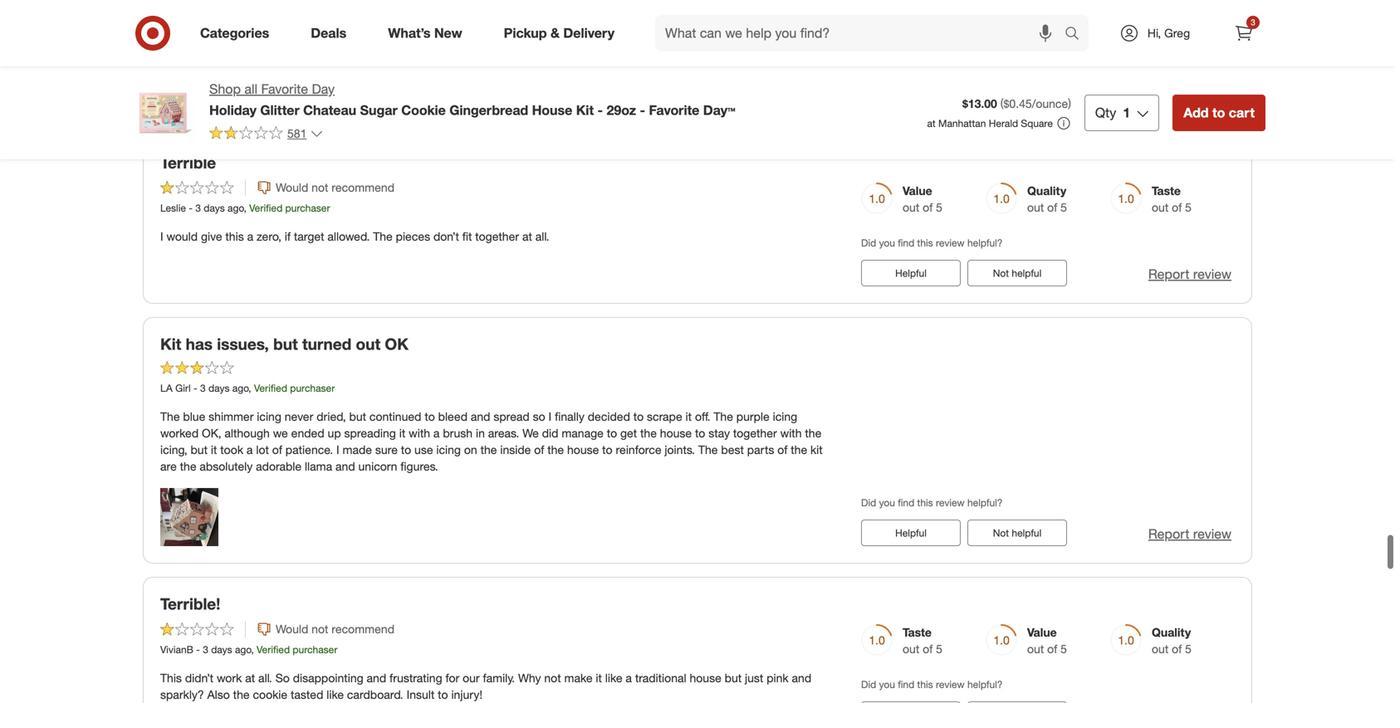 Task type: describe. For each thing, give the bounding box(es) containing it.
la
[[160, 382, 173, 394]]

days up shimmer at the left bottom of the page
[[208, 382, 230, 394]]

0 vertical spatial together
[[475, 229, 519, 244]]

0 horizontal spatial we
[[214, 73, 229, 87]]

not helpful button for 1st report review button from the bottom
[[967, 520, 1067, 546]]

tasted
[[291, 687, 323, 702]]

instructions
[[267, 56, 328, 70]]

a inside "this didn't work at all. so disappointing and frustrating for our family. why not make it like a traditional house but just pink and sparkly? also the cookie tasted like cardboard. insult to injury!"
[[626, 671, 632, 685]]

terrible
[[160, 153, 216, 172]]

, for terrible
[[244, 202, 246, 214]]

allowed.
[[327, 229, 370, 244]]

reinforce
[[616, 443, 661, 457]]

what's new
[[388, 25, 462, 41]]

and up 20
[[372, 56, 391, 70]]

3 right girl
[[200, 382, 206, 394]]

at inside "this didn't work at all. so disappointing and frustrating for our family. why not make it like a traditional house but just pink and sparkly? also the cookie tasted like cardboard. insult to injury!"
[[245, 671, 255, 685]]

would for terrible!
[[276, 622, 308, 636]]

so inside the blue shimmer icing never dried, but continued to bleed and spread so i finally decided to scrape it off. the purple icing worked ok, although we ended up spreading it with a brush in areas. we did manage to get the house to stay together with the icing, but it took a lot of patience. i made sure to use icing on the inside of the house to reinforce joints. the best parts of the kit are the absolutely adorable llama and unicorn figures.
[[533, 409, 545, 424]]

1 horizontal spatial quality
[[1152, 625, 1191, 640]]

junk, absolute junk. instructions sucked and weren't clear at all. kept falling apart and basically had mom and daughter so frustrated we were in tears. after about 20 minutes of trying to assemble it and it falling apart, we gave up and threw it. what a joke.
[[160, 56, 815, 104]]

but left turned
[[273, 335, 298, 354]]

not helpful button for 2nd report review button from the bottom of the page
[[967, 260, 1067, 287]]

1 vertical spatial purchaser
[[290, 382, 335, 394]]

has
[[186, 335, 213, 354]]

also
[[207, 687, 230, 702]]

llama
[[305, 459, 332, 474]]

just
[[745, 671, 763, 685]]

purchaser for terrible!
[[293, 643, 337, 656]]

manhattan
[[938, 117, 986, 130]]

the inside "this didn't work at all. so disappointing and frustrating for our family. why not make it like a traditional house but just pink and sparkly? also the cookie tasted like cardboard. insult to injury!"
[[233, 687, 250, 702]]

the up kit
[[805, 426, 821, 441]]

hi, greg
[[1147, 26, 1190, 40]]

give
[[201, 229, 222, 244]]

cookie
[[253, 687, 287, 702]]

0 horizontal spatial favorite
[[261, 81, 308, 97]]

to down manage
[[602, 443, 612, 457]]

but up spreading
[[349, 409, 366, 424]]

at right fit
[[522, 229, 532, 244]]

pickup & delivery link
[[490, 15, 635, 51]]

helpful for 2nd report review button from the bottom of the page
[[1012, 267, 1041, 280]]

trying
[[440, 73, 469, 87]]

didn't
[[185, 671, 213, 685]]

0 horizontal spatial value
[[903, 184, 932, 198]]

not inside "this didn't work at all. so disappointing and frustrating for our family. why not make it like a traditional house but just pink and sparkly? also the cookie tasted like cardboard. insult to injury!"
[[544, 671, 561, 685]]

2 report review button from the top
[[1148, 265, 1231, 284]]

shop
[[209, 81, 241, 97]]

kit inside shop all favorite day holiday glitter chateau sugar cookie gingerbread house kit - 29oz - favorite day™
[[576, 102, 594, 118]]

, for terrible!
[[251, 643, 254, 656]]

verified for terrible
[[249, 202, 282, 214]]

day™
[[703, 102, 735, 118]]

2 helpful? from the top
[[967, 496, 1003, 509]]

this for this didn't work at all. so disappointing and frustrating for our family. why not make it like a traditional house but just pink and sparkly? also the cookie tasted like cardboard. insult to injury!
[[917, 678, 933, 691]]

would not recommend for terrible!
[[276, 622, 394, 636]]

kit
[[810, 443, 823, 457]]

this didn't work at all. so disappointing and frustrating for our family. why not make it like a traditional house but just pink and sparkly? also the cookie tasted like cardboard. insult to injury!
[[160, 671, 811, 702]]

)
[[1068, 96, 1071, 111]]

all. inside junk, absolute junk. instructions sucked and weren't clear at all. kept falling apart and basically had mom and daughter so frustrated we were in tears. after about 20 minutes of trying to assemble it and it falling apart, we gave up and threw it. what a joke.
[[478, 56, 492, 70]]

to inside "this didn't work at all. so disappointing and frustrating for our family. why not make it like a traditional house but just pink and sparkly? also the cookie tasted like cardboard. insult to injury!"
[[438, 687, 448, 702]]

at inside junk, absolute junk. instructions sucked and weren't clear at all. kept falling apart and basically had mom and daughter so frustrated we were in tears. after about 20 minutes of trying to assemble it and it falling apart, we gave up and threw it. what a joke.
[[465, 56, 475, 70]]

to left get
[[607, 426, 617, 441]]

2 for 2 guests found this review helpful. did you?
[[861, 55, 867, 67]]

and left threw
[[711, 73, 731, 87]]

glitter
[[260, 102, 300, 118]]

1 not helpful from the top
[[993, 85, 1041, 98]]

the right on on the bottom left of the page
[[480, 443, 497, 457]]

made
[[343, 443, 372, 457]]

kit has issues, but turned out ok
[[160, 335, 408, 354]]

add to cart button
[[1173, 95, 1265, 131]]

1 helpful from the top
[[1012, 85, 1041, 98]]

house
[[532, 102, 572, 118]]

it down ok,
[[211, 443, 217, 457]]

verified for terrible!
[[257, 643, 290, 656]]

apart,
[[615, 73, 646, 87]]

you for terrible!
[[879, 678, 895, 691]]

injury!
[[451, 687, 482, 702]]

issues,
[[217, 335, 269, 354]]

1 vertical spatial value out of 5
[[1027, 625, 1067, 656]]

not helpful for 2nd report review button from the bottom of the page's "not helpful" button
[[993, 267, 1041, 280]]

clear
[[436, 56, 462, 70]]

why
[[518, 671, 541, 685]]

it left off.
[[686, 409, 692, 424]]

2 with from the left
[[780, 426, 802, 441]]

report for 2nd report review button from the bottom of the page
[[1148, 266, 1189, 282]]

0 horizontal spatial quality
[[1027, 184, 1066, 198]]

guests
[[869, 55, 899, 67]]

would for terrible
[[276, 180, 308, 195]]

2 horizontal spatial icing
[[773, 409, 797, 424]]

adorable
[[256, 459, 301, 474]]

helpful? for terrible!
[[967, 678, 1003, 691]]

report review for 2nd report review button from the bottom of the page
[[1148, 266, 1231, 282]]

vivianb
[[160, 643, 193, 656]]

manage
[[562, 426, 604, 441]]

2 you from the top
[[879, 496, 895, 509]]

pickup
[[504, 25, 547, 41]]

2 guests found this review helpful. did you?
[[861, 55, 1055, 67]]

weren't
[[395, 56, 433, 70]]

insult
[[407, 687, 435, 702]]

and up the cardboard.
[[367, 671, 386, 685]]

and right bleed
[[471, 409, 490, 424]]

helpful button for "not helpful" button for 1st report review button from the bottom
[[861, 520, 961, 546]]

together inside the blue shimmer icing never dried, but continued to bleed and spread so i finally decided to scrape it off. the purple icing worked ok, although we ended up spreading it with a brush in areas. we did manage to get the house to stay together with the icing, but it took a lot of patience. i made sure to use icing on the inside of the house to reinforce joints. the best parts of the kit are the absolutely adorable llama and unicorn figures.
[[733, 426, 777, 441]]

worked
[[160, 426, 199, 441]]

$13.00 ( $0.45 /ounce )
[[962, 96, 1071, 111]]

the down stay
[[698, 443, 718, 457]]

sparkly?
[[160, 687, 204, 702]]

3 right greg
[[1251, 17, 1255, 27]]

it.
[[766, 73, 776, 87]]

daughter
[[734, 56, 780, 70]]

- left 29oz
[[597, 102, 603, 118]]

best
[[721, 443, 744, 457]]

to up get
[[633, 409, 644, 424]]

a inside junk, absolute junk. instructions sucked and weren't clear at all. kept falling apart and basically had mom and daughter so frustrated we were in tears. after about 20 minutes of trying to assemble it and it falling apart, we gave up and threw it. what a joke.
[[809, 73, 815, 87]]

1 horizontal spatial i
[[336, 443, 339, 457]]

finally
[[555, 409, 584, 424]]

0 vertical spatial i
[[160, 229, 163, 244]]

it down "apart"
[[572, 73, 578, 87]]

dried,
[[317, 409, 346, 424]]

lyd
[[160, 28, 176, 41]]

found
[[902, 55, 928, 67]]

we
[[522, 426, 539, 441]]

absolutely
[[200, 459, 253, 474]]

absolute
[[191, 56, 236, 70]]

0 horizontal spatial falling
[[523, 56, 553, 70]]

the right are
[[180, 459, 196, 474]]

the up "reinforce" on the left bottom
[[640, 426, 657, 441]]

so
[[275, 671, 290, 685]]

581
[[287, 126, 307, 141]]

1 vertical spatial taste out of 5
[[903, 625, 942, 656]]

1 vertical spatial taste
[[903, 625, 932, 640]]

were
[[232, 73, 257, 87]]

decided
[[588, 409, 630, 424]]

1 not from the top
[[993, 85, 1009, 98]]

all. inside "this didn't work at all. so disappointing and frustrating for our family. why not make it like a traditional house but just pink and sparkly? also the cookie tasted like cardboard. insult to injury!"
[[258, 671, 272, 685]]

for
[[445, 671, 459, 685]]

use
[[414, 443, 433, 457]]

up inside the blue shimmer icing never dried, but continued to bleed and spread so i finally decided to scrape it off. the purple icing worked ok, although we ended up spreading it with a brush in areas. we did manage to get the house to stay together with the icing, but it took a lot of patience. i made sure to use icing on the inside of the house to reinforce joints. the best parts of the kit are the absolutely adorable llama and unicorn figures.
[[328, 426, 341, 441]]

icing,
[[160, 443, 187, 457]]

target
[[294, 229, 324, 244]]

leslie
[[160, 202, 186, 214]]

unicorn
[[358, 459, 397, 474]]

helpful for helpful button associated with "not helpful" button for 1st report review button from the bottom
[[895, 527, 927, 539]]

1 horizontal spatial like
[[605, 671, 622, 685]]

to down off.
[[695, 426, 705, 441]]

1 vertical spatial favorite
[[649, 102, 699, 118]]

pink
[[767, 671, 789, 685]]

1 report review button from the top
[[1148, 83, 1231, 102]]

0 horizontal spatial icing
[[257, 409, 281, 424]]

- right 29oz
[[640, 102, 645, 118]]

2 horizontal spatial i
[[548, 409, 552, 424]]

scrape
[[647, 409, 682, 424]]

2 did you find this review helpful? from the top
[[861, 496, 1003, 509]]

3 report review button from the top
[[1148, 525, 1231, 544]]

continued
[[369, 409, 421, 424]]

the down "did"
[[547, 443, 564, 457]]

would
[[167, 229, 198, 244]]

but down ok,
[[191, 443, 208, 457]]

what
[[779, 73, 806, 87]]

mom
[[681, 56, 708, 70]]

threw
[[734, 73, 763, 87]]

did you find this review helpful? for terrible!
[[861, 678, 1003, 691]]

it right assemble
[[540, 73, 546, 87]]

would not recommend for terrible
[[276, 180, 394, 195]]

helpful? for terrible
[[967, 237, 1003, 249]]

to inside junk, absolute junk. instructions sucked and weren't clear at all. kept falling apart and basically had mom and daughter so frustrated we were in tears. after about 20 minutes of trying to assemble it and it falling apart, we gave up and threw it. what a joke.
[[473, 73, 483, 87]]

zero,
[[257, 229, 281, 244]]

our
[[463, 671, 480, 685]]

get
[[620, 426, 637, 441]]

0 vertical spatial taste
[[1152, 184, 1181, 198]]

find for terrible!
[[898, 678, 914, 691]]

2 days ago
[[186, 28, 235, 41]]

in inside the blue shimmer icing never dried, but continued to bleed and spread so i finally decided to scrape it off. the purple icing worked ok, although we ended up spreading it with a brush in areas. we did manage to get the house to stay together with the icing, but it took a lot of patience. i made sure to use icing on the inside of the house to reinforce joints. the best parts of the kit are the absolutely adorable llama and unicorn figures.
[[476, 426, 485, 441]]

0 vertical spatial house
[[660, 426, 692, 441]]

1 vertical spatial house
[[567, 443, 599, 457]]

to inside button
[[1212, 105, 1225, 121]]

joints.
[[665, 443, 695, 457]]

purchaser for terrible
[[285, 202, 330, 214]]

1 vertical spatial ,
[[248, 382, 251, 394]]



Task type: locate. For each thing, give the bounding box(es) containing it.
i up "did"
[[548, 409, 552, 424]]

areas.
[[488, 426, 519, 441]]

vivianb - 3 days ago , verified purchaser
[[160, 643, 337, 656]]

1 vertical spatial together
[[733, 426, 777, 441]]

of
[[427, 73, 437, 87], [923, 200, 933, 215], [1047, 200, 1057, 215], [1172, 200, 1182, 215], [272, 443, 282, 457], [534, 443, 544, 457], [777, 443, 787, 457], [923, 642, 933, 656], [1047, 642, 1057, 656], [1172, 642, 1182, 656]]

0 horizontal spatial 2
[[186, 28, 191, 41]]

0 vertical spatial not
[[993, 85, 1009, 98]]

but inside "this didn't work at all. so disappointing and frustrating for our family. why not make it like a traditional house but just pink and sparkly? also the cookie tasted like cardboard. insult to injury!"
[[725, 671, 742, 685]]

What can we help you find? suggestions appear below search field
[[655, 15, 1069, 51]]

1 vertical spatial not helpful
[[993, 267, 1041, 280]]

1 vertical spatial you
[[879, 496, 895, 509]]

3 link
[[1226, 15, 1262, 51]]

of inside junk, absolute junk. instructions sucked and weren't clear at all. kept falling apart and basically had mom and daughter so frustrated we were in tears. after about 20 minutes of trying to assemble it and it falling apart, we gave up and threw it. what a joke.
[[427, 73, 437, 87]]

0 horizontal spatial quality out of 5
[[1027, 184, 1067, 215]]

stay
[[708, 426, 730, 441]]

blue
[[183, 409, 205, 424]]

1 vertical spatial find
[[898, 496, 914, 509]]

1 horizontal spatial together
[[733, 426, 777, 441]]

5
[[936, 200, 942, 215], [1060, 200, 1067, 215], [1185, 200, 1191, 215], [936, 642, 942, 656], [1060, 642, 1067, 656], [1185, 642, 1191, 656]]

ok
[[385, 335, 408, 354]]

and right "mom"
[[711, 56, 730, 70]]

find for terrible
[[898, 237, 914, 249]]

2 vertical spatial house
[[690, 671, 721, 685]]

1 vertical spatial helpful button
[[861, 520, 961, 546]]

deals
[[311, 25, 346, 41]]

up inside junk, absolute junk. instructions sucked and weren't clear at all. kept falling apart and basically had mom and daughter so frustrated we were in tears. after about 20 minutes of trying to assemble it and it falling apart, we gave up and threw it. what a joke.
[[695, 73, 708, 87]]

verified up never
[[254, 382, 287, 394]]

2 for 2 days ago
[[186, 28, 191, 41]]

0 vertical spatial quality out of 5
[[1027, 184, 1067, 215]]

0 vertical spatial helpful?
[[967, 237, 1003, 249]]

the left kit
[[791, 443, 807, 457]]

$0.45
[[1004, 96, 1032, 111]]

1 horizontal spatial all.
[[478, 56, 492, 70]]

1 would from the top
[[276, 180, 308, 195]]

not for terrible
[[312, 180, 328, 195]]

0 vertical spatial find
[[898, 237, 914, 249]]

favorite up glitter
[[261, 81, 308, 97]]

0 vertical spatial ,
[[244, 202, 246, 214]]

up
[[695, 73, 708, 87], [328, 426, 341, 441]]

3 not helpful from the top
[[993, 527, 1041, 539]]

turned
[[302, 335, 351, 354]]

1 you from the top
[[879, 237, 895, 249]]

would not recommend
[[276, 180, 394, 195], [276, 622, 394, 636]]

not up the target
[[312, 180, 328, 195]]

purchaser up the disappointing
[[293, 643, 337, 656]]

0 vertical spatial did you find this review helpful?
[[861, 237, 1003, 249]]

3 right leslie
[[195, 202, 201, 214]]

to left use
[[401, 443, 411, 457]]

and right "apart"
[[587, 56, 607, 70]]

parts
[[747, 443, 774, 457]]

1 recommend from the top
[[332, 180, 394, 195]]

inside
[[500, 443, 531, 457]]

1 vertical spatial i
[[548, 409, 552, 424]]

work
[[217, 671, 242, 685]]

not right why
[[544, 671, 561, 685]]

la girl - 3 days ago , verified purchaser
[[160, 382, 335, 394]]

1 would not recommend from the top
[[276, 180, 394, 195]]

2 report from the top
[[1148, 266, 1189, 282]]

1 horizontal spatial with
[[780, 426, 802, 441]]

1 vertical spatial kit
[[160, 335, 181, 354]]

at left manhattan
[[927, 117, 936, 130]]

2 recommend from the top
[[332, 622, 394, 636]]

1 vertical spatial not
[[312, 622, 328, 636]]

days up absolute
[[194, 28, 215, 41]]

1 vertical spatial all.
[[535, 229, 549, 244]]

fit
[[462, 229, 472, 244]]

not
[[993, 85, 1009, 98], [993, 267, 1009, 280], [993, 527, 1009, 539]]

ok,
[[202, 426, 221, 441]]

verified up so
[[257, 643, 290, 656]]

day
[[312, 81, 335, 97]]

we down had
[[649, 73, 664, 87]]

3 helpful from the top
[[1012, 527, 1041, 539]]

1 horizontal spatial falling
[[581, 73, 612, 87]]

falling
[[523, 56, 553, 70], [581, 73, 612, 87]]

1 vertical spatial helpful
[[895, 527, 927, 539]]

up down "mom"
[[695, 73, 708, 87]]

icing up although
[[257, 409, 281, 424]]

3 did you find this review helpful? from the top
[[861, 678, 1003, 691]]

qty 1
[[1095, 105, 1130, 121]]

house up joints. at the bottom
[[660, 426, 692, 441]]

disappointing
[[293, 671, 363, 685]]

to right trying
[[473, 73, 483, 87]]

1 did you find this review helpful? from the top
[[861, 237, 1003, 249]]

to down for
[[438, 687, 448, 702]]

kit right house
[[576, 102, 594, 118]]

0 horizontal spatial like
[[327, 687, 344, 702]]

1 horizontal spatial taste
[[1152, 184, 1181, 198]]

a right what
[[809, 73, 815, 87]]

1 helpful? from the top
[[967, 237, 1003, 249]]

at manhattan herald square
[[927, 117, 1053, 130]]

cardboard.
[[347, 687, 403, 702]]

1 report from the top
[[1148, 85, 1189, 101]]

0 vertical spatial 2
[[186, 28, 191, 41]]

up down dried,
[[328, 426, 341, 441]]

2 horizontal spatial we
[[649, 73, 664, 87]]

2 vertical spatial all.
[[258, 671, 272, 685]]

to left bleed
[[425, 409, 435, 424]]

1 helpful button from the top
[[861, 260, 961, 287]]

1 vertical spatial verified
[[254, 382, 287, 394]]

0 vertical spatial quality
[[1027, 184, 1066, 198]]

2 vertical spatial you
[[879, 678, 895, 691]]

3 not helpful button from the top
[[967, 520, 1067, 546]]

search
[[1057, 27, 1097, 43]]

with
[[409, 426, 430, 441], [780, 426, 802, 441]]

1 with from the left
[[409, 426, 430, 441]]

3 not from the top
[[993, 527, 1009, 539]]

house right the traditional
[[690, 671, 721, 685]]

quality
[[1027, 184, 1066, 198], [1152, 625, 1191, 640]]

- right leslie
[[189, 202, 193, 214]]

report for 1st report review button from the top
[[1148, 85, 1189, 101]]

falling right kept
[[523, 56, 553, 70]]

0 vertical spatial favorite
[[261, 81, 308, 97]]

2 vertical spatial report
[[1148, 526, 1189, 542]]

at right clear
[[465, 56, 475, 70]]

icing down brush
[[436, 443, 461, 457]]

1 find from the top
[[898, 237, 914, 249]]

2 vertical spatial not
[[544, 671, 561, 685]]

in right all
[[261, 73, 270, 87]]

0 horizontal spatial i
[[160, 229, 163, 244]]

we down never
[[273, 426, 288, 441]]

figures.
[[400, 459, 438, 474]]

0 horizontal spatial together
[[475, 229, 519, 244]]

search button
[[1057, 15, 1097, 55]]

0 vertical spatial verified
[[249, 202, 282, 214]]

days up the give
[[204, 202, 225, 214]]

3 report from the top
[[1148, 526, 1189, 542]]

verified up "zero,"
[[249, 202, 282, 214]]

traditional
[[635, 671, 686, 685]]

3 report review from the top
[[1148, 526, 1231, 542]]

cart
[[1229, 105, 1255, 121]]

3 find from the top
[[898, 678, 914, 691]]

helpful for 1st report review button from the bottom
[[1012, 527, 1041, 539]]

0 vertical spatial report review
[[1148, 85, 1231, 101]]

1 horizontal spatial value
[[1027, 625, 1057, 640]]

- right girl
[[193, 382, 197, 394]]

basically
[[610, 56, 655, 70]]

new
[[434, 25, 462, 41]]

the up worked
[[160, 409, 180, 424]]

not for terrible!
[[312, 622, 328, 636]]

are
[[160, 459, 177, 474]]

1 horizontal spatial in
[[476, 426, 485, 441]]

after
[[305, 73, 330, 87]]

1 report review from the top
[[1148, 85, 1231, 101]]

0 horizontal spatial so
[[533, 409, 545, 424]]

0 vertical spatial up
[[695, 73, 708, 87]]

frustrated
[[160, 73, 211, 87]]

like right make in the left of the page
[[605, 671, 622, 685]]

0 vertical spatial in
[[261, 73, 270, 87]]

you for terrible
[[879, 237, 895, 249]]

a left the lot
[[247, 443, 253, 457]]

with up use
[[409, 426, 430, 441]]

frustrating
[[389, 671, 442, 685]]

0 horizontal spatial kit
[[160, 335, 181, 354]]

you
[[879, 237, 895, 249], [879, 496, 895, 509], [879, 678, 895, 691]]

square
[[1021, 117, 1053, 130]]

1 vertical spatial like
[[327, 687, 344, 702]]

would up "if"
[[276, 180, 308, 195]]

recommend for terrible
[[332, 180, 394, 195]]

and
[[372, 56, 391, 70], [587, 56, 607, 70], [711, 56, 730, 70], [549, 73, 569, 87], [711, 73, 731, 87], [471, 409, 490, 424], [335, 459, 355, 474], [367, 671, 386, 685], [792, 671, 811, 685]]

1 vertical spatial report review button
[[1148, 265, 1231, 284]]

taste out of 5
[[1152, 184, 1191, 215], [903, 625, 942, 656]]

0 vertical spatial not helpful
[[993, 85, 1041, 98]]

but
[[273, 335, 298, 354], [349, 409, 366, 424], [191, 443, 208, 457], [725, 671, 742, 685]]

1 horizontal spatial we
[[273, 426, 288, 441]]

falling down "apart"
[[581, 73, 612, 87]]

1 horizontal spatial taste out of 5
[[1152, 184, 1191, 215]]

2 vertical spatial helpful?
[[967, 678, 1003, 691]]

1 vertical spatial would not recommend
[[276, 622, 394, 636]]

purchaser
[[285, 202, 330, 214], [290, 382, 335, 394], [293, 643, 337, 656]]

- right vivianb
[[196, 643, 200, 656]]

report for 1st report review button from the bottom
[[1148, 526, 1189, 542]]

i left would
[[160, 229, 163, 244]]

2 helpful from the top
[[895, 527, 927, 539]]

2 right lyd
[[186, 28, 191, 41]]

2
[[186, 28, 191, 41], [861, 55, 867, 67]]

all. left kept
[[478, 56, 492, 70]]

0 vertical spatial all.
[[478, 56, 492, 70]]

brush
[[443, 426, 473, 441]]

a left the traditional
[[626, 671, 632, 685]]

0 vertical spatial report review button
[[1148, 83, 1231, 102]]

house down manage
[[567, 443, 599, 457]]

we inside the blue shimmer icing never dried, but continued to bleed and spread so i finally decided to scrape it off. the purple icing worked ok, although we ended up spreading it with a brush in areas. we did manage to get the house to stay together with the icing, but it took a lot of patience. i made sure to use icing on the inside of the house to reinforce joints. the best parts of the kit are the absolutely adorable llama and unicorn figures.
[[273, 426, 288, 441]]

2 vertical spatial i
[[336, 443, 339, 457]]

purchaser up never
[[290, 382, 335, 394]]

like down the disappointing
[[327, 687, 344, 702]]

0 horizontal spatial value out of 5
[[903, 184, 942, 215]]

joke.
[[160, 89, 184, 104]]

2 find from the top
[[898, 496, 914, 509]]

report review for 1st report review button from the bottom
[[1148, 526, 1231, 542]]

2 helpful from the top
[[1012, 267, 1041, 280]]

guest review image 1 of 1, zoom in image
[[160, 488, 218, 546]]

apart
[[556, 56, 584, 70]]

2 would not recommend from the top
[[276, 622, 394, 636]]

would not recommend up allowed.
[[276, 180, 394, 195]]

2 left guests
[[861, 55, 867, 67]]

1 horizontal spatial up
[[695, 73, 708, 87]]

1 vertical spatial 2
[[861, 55, 867, 67]]

the left pieces
[[373, 229, 393, 244]]

patience.
[[285, 443, 333, 457]]

at right work
[[245, 671, 255, 685]]

2 not helpful from the top
[[993, 267, 1041, 280]]

did you find this review helpful? for terrible
[[861, 237, 1003, 249]]

0 vertical spatial kit
[[576, 102, 594, 118]]

1 vertical spatial recommend
[[332, 622, 394, 636]]

this
[[930, 55, 946, 67], [225, 229, 244, 244], [917, 237, 933, 249], [917, 496, 933, 509], [917, 678, 933, 691]]

2 vertical spatial helpful
[[1012, 527, 1041, 539]]

0 horizontal spatial all.
[[258, 671, 272, 685]]

0 vertical spatial report
[[1148, 85, 1189, 101]]

favorite down "gave"
[[649, 102, 699, 118]]

purchaser up the target
[[285, 202, 330, 214]]

the
[[640, 426, 657, 441], [805, 426, 821, 441], [480, 443, 497, 457], [547, 443, 564, 457], [791, 443, 807, 457], [180, 459, 196, 474], [233, 687, 250, 702]]

recommend for terrible!
[[332, 622, 394, 636]]

0 vertical spatial value
[[903, 184, 932, 198]]

0 vertical spatial would
[[276, 180, 308, 195]]

3 right vivianb
[[203, 643, 208, 656]]

off.
[[695, 409, 710, 424]]

1 horizontal spatial quality out of 5
[[1152, 625, 1191, 656]]

it down the continued
[[399, 426, 405, 441]]

the down work
[[233, 687, 250, 702]]

it right make in the left of the page
[[596, 671, 602, 685]]

-
[[597, 102, 603, 118], [640, 102, 645, 118], [189, 202, 193, 214], [193, 382, 197, 394], [196, 643, 200, 656]]

add to cart
[[1183, 105, 1255, 121]]

chateau
[[303, 102, 356, 118]]

this for junk, absolute junk. instructions sucked and weren't clear at all. kept falling apart and basically had mom and daughter so frustrated we were in tears. after about 20 minutes of trying to assemble it and it falling apart, we gave up and threw it. what a joke.
[[930, 55, 946, 67]]

not for "not helpful" button for 1st report review button from the bottom
[[993, 527, 1009, 539]]

i left made
[[336, 443, 339, 457]]

$13.00
[[962, 96, 997, 111]]

review
[[949, 55, 978, 67], [1193, 85, 1231, 101], [936, 237, 965, 249], [1193, 266, 1231, 282], [936, 496, 965, 509], [1193, 526, 1231, 542], [936, 678, 965, 691]]

kit left has
[[160, 335, 181, 354]]

report review button
[[1148, 83, 1231, 102], [1148, 265, 1231, 284], [1148, 525, 1231, 544]]

the up stay
[[714, 409, 733, 424]]

0 horizontal spatial taste out of 5
[[903, 625, 942, 656]]

spread
[[494, 409, 530, 424]]

3 helpful? from the top
[[967, 678, 1003, 691]]

2 not from the top
[[993, 267, 1009, 280]]

2 would from the top
[[276, 622, 308, 636]]

spreading
[[344, 426, 396, 441]]

recommend up the i would give this a zero, if target allowed. the pieces don't fit together at all.
[[332, 180, 394, 195]]

0 vertical spatial you
[[879, 237, 895, 249]]

ago
[[218, 28, 235, 41], [228, 202, 244, 214], [232, 382, 248, 394], [235, 643, 251, 656]]

days up work
[[211, 643, 232, 656]]

not for 2nd report review button from the bottom of the page's "not helpful" button
[[993, 267, 1009, 280]]

3 you from the top
[[879, 678, 895, 691]]

recommend up the disappointing
[[332, 622, 394, 636]]

0 vertical spatial not helpful button
[[967, 78, 1067, 105]]

gingerbread
[[449, 102, 528, 118]]

1 vertical spatial up
[[328, 426, 341, 441]]

icing right purple
[[773, 409, 797, 424]]

in inside junk, absolute junk. instructions sucked and weren't clear at all. kept falling apart and basically had mom and daughter so frustrated we were in tears. after about 20 minutes of trying to assemble it and it falling apart, we gave up and threw it. what a joke.
[[261, 73, 270, 87]]

hi,
[[1147, 26, 1161, 40]]

581 link
[[209, 125, 323, 144]]

2 not helpful button from the top
[[967, 260, 1067, 287]]

so up what
[[784, 56, 796, 70]]

all. left so
[[258, 671, 272, 685]]

in up on on the bottom left of the page
[[476, 426, 485, 441]]

1 vertical spatial not helpful button
[[967, 260, 1067, 287]]

1 vertical spatial would
[[276, 622, 308, 636]]

image of holiday glitter chateau sugar cookie gingerbread house kit - 29oz - favorite day™ image
[[130, 80, 196, 146]]

not helpful for "not helpful" button for 1st report review button from the bottom
[[993, 527, 1041, 539]]

2 horizontal spatial all.
[[535, 229, 549, 244]]

&
[[551, 25, 560, 41]]

a left brush
[[433, 426, 440, 441]]

2 vertical spatial report review
[[1148, 526, 1231, 542]]

this for i would give this a zero, if target allowed. the pieces don't fit together at all.
[[917, 237, 933, 249]]

together
[[475, 229, 519, 244], [733, 426, 777, 441]]

and down made
[[335, 459, 355, 474]]

gave
[[667, 73, 692, 87]]

1 horizontal spatial favorite
[[649, 102, 699, 118]]

helpful button for 2nd report review button from the bottom of the page's "not helpful" button
[[861, 260, 961, 287]]

1 vertical spatial helpful?
[[967, 496, 1003, 509]]

1 vertical spatial value
[[1027, 625, 1057, 640]]

1 vertical spatial helpful
[[1012, 267, 1041, 280]]

a left "zero,"
[[247, 229, 253, 244]]

report review for 1st report review button from the top
[[1148, 85, 1231, 101]]

and down "apart"
[[549, 73, 569, 87]]

with right stay
[[780, 426, 802, 441]]

house inside "this didn't work at all. so disappointing and frustrating for our family. why not make it like a traditional house but just pink and sparkly? also the cookie tasted like cardboard. insult to injury!"
[[690, 671, 721, 685]]

0 vertical spatial value out of 5
[[903, 184, 942, 215]]

so inside junk, absolute junk. instructions sucked and weren't clear at all. kept falling apart and basically had mom and daughter so frustrated we were in tears. after about 20 minutes of trying to assemble it and it falling apart, we gave up and threw it. what a joke.
[[784, 56, 796, 70]]

what's
[[388, 25, 430, 41]]

helpful?
[[967, 237, 1003, 249], [967, 496, 1003, 509], [967, 678, 1003, 691]]

favorite
[[261, 81, 308, 97], [649, 102, 699, 118]]

2 vertical spatial ,
[[251, 643, 254, 656]]

0 vertical spatial taste out of 5
[[1152, 184, 1191, 215]]

girl
[[175, 382, 191, 394]]

0 horizontal spatial with
[[409, 426, 430, 441]]

would not recommend up the disappointing
[[276, 622, 394, 636]]

family.
[[483, 671, 515, 685]]

1 not helpful button from the top
[[967, 78, 1067, 105]]

you?
[[1033, 55, 1055, 67]]

all. right fit
[[535, 229, 549, 244]]

0 vertical spatial would not recommend
[[276, 180, 394, 195]]

1 horizontal spatial icing
[[436, 443, 461, 457]]

0 vertical spatial helpful button
[[861, 260, 961, 287]]

0 vertical spatial so
[[784, 56, 796, 70]]

to right add
[[1212, 105, 1225, 121]]

would
[[276, 180, 308, 195], [276, 622, 308, 636]]

would up 'vivianb - 3 days ago , verified purchaser'
[[276, 622, 308, 636]]

0 horizontal spatial in
[[261, 73, 270, 87]]

it inside "this didn't work at all. so disappointing and frustrating for our family. why not make it like a traditional house but just pink and sparkly? also the cookie tasted like cardboard. insult to injury!"
[[596, 671, 602, 685]]

1 helpful from the top
[[895, 267, 927, 280]]

helpful for helpful button for 2nd report review button from the bottom of the page's "not helpful" button
[[895, 267, 927, 280]]

i would give this a zero, if target allowed. the pieces don't fit together at all.
[[160, 229, 549, 244]]

1 vertical spatial falling
[[581, 73, 612, 87]]

2 report review from the top
[[1148, 266, 1231, 282]]

and right pink
[[792, 671, 811, 685]]

2 helpful button from the top
[[861, 520, 961, 546]]



Task type: vqa. For each thing, say whether or not it's contained in the screenshot.
so to the right
yes



